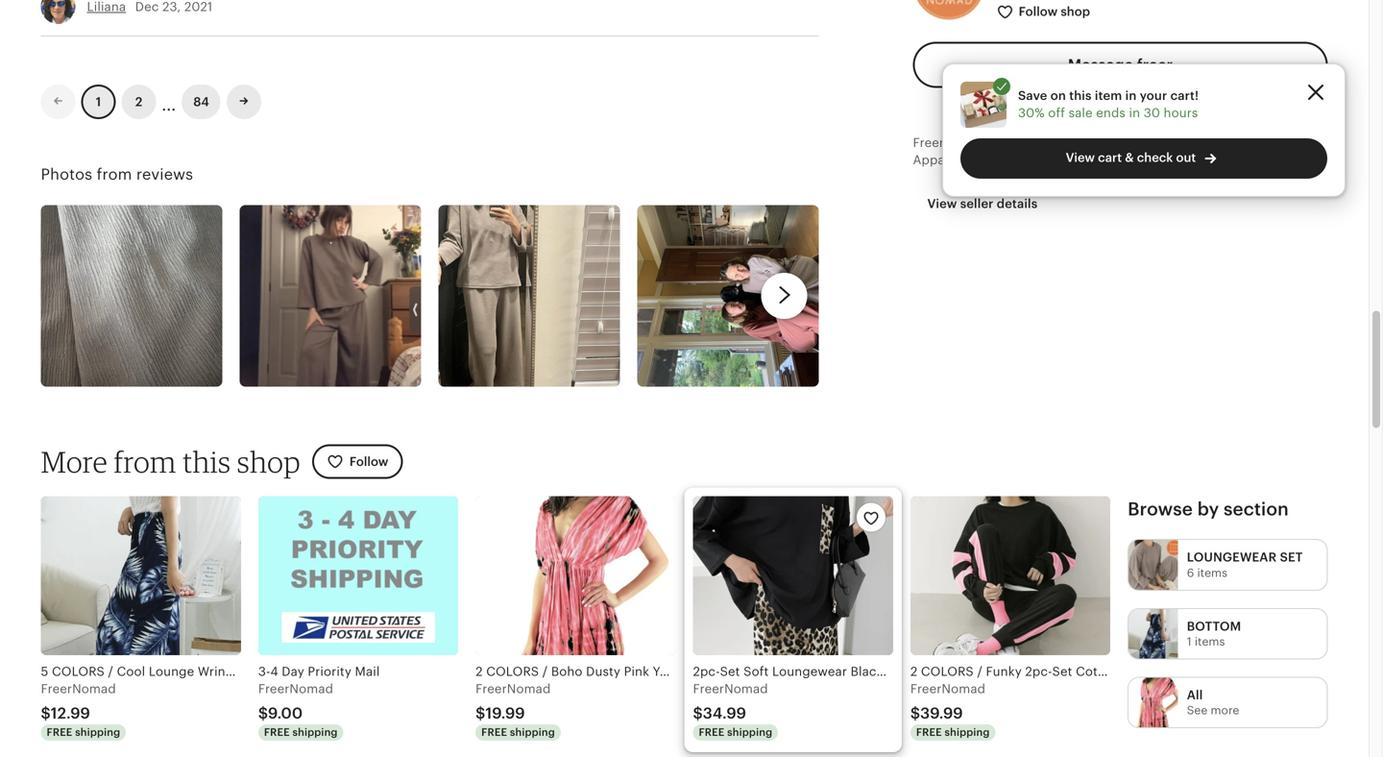 Task type: describe. For each thing, give the bounding box(es) containing it.
browse
[[1128, 499, 1194, 520]]

$ for 34.99
[[693, 705, 703, 722]]

set
[[1281, 550, 1304, 565]]

this
[[978, 101, 1003, 115]]

this seller usually responds within a few hours.
[[978, 101, 1264, 115]]

34.99
[[703, 705, 747, 722]]

1 vertical spatial in
[[1130, 106, 1141, 120]]

hours.
[[1225, 101, 1264, 115]]

more from this shop
[[41, 444, 301, 480]]

freernomad made this item with help from apparel studio, seoul, south korea
[[914, 135, 1174, 167]]

south
[[1053, 153, 1089, 167]]

follow for follow
[[350, 455, 389, 469]]

0 vertical spatial 1
[[96, 95, 101, 109]]

hours
[[1164, 106, 1199, 120]]

freernomad $ 39.99 free shipping
[[911, 682, 990, 739]]

freernomad for 34.99
[[693, 682, 769, 697]]

this for made
[[1030, 135, 1052, 150]]

freernomad for this
[[914, 135, 989, 150]]

see more listings in the all section image
[[1129, 678, 1179, 727]]

day
[[282, 665, 305, 679]]

made
[[992, 135, 1026, 150]]

freernomad for 19.99
[[476, 682, 551, 697]]

free for 19.99
[[482, 727, 508, 739]]

2 link
[[122, 85, 156, 119]]

see more listings in the loungewear set section image
[[1129, 540, 1179, 590]]

view for view cart & check out
[[1066, 150, 1096, 165]]

&
[[1126, 150, 1135, 165]]

freernomad $ 12.99 free shipping
[[41, 682, 120, 739]]

few
[[1200, 101, 1222, 115]]

responds
[[1089, 101, 1145, 115]]

…
[[162, 88, 176, 116]]

check
[[1138, 150, 1174, 165]]

39.99
[[921, 705, 964, 722]]

item for south
[[1055, 135, 1082, 150]]

photos from reviews
[[41, 166, 193, 183]]

bottom
[[1188, 619, 1242, 634]]

from for reviews
[[97, 166, 132, 183]]

1 link
[[81, 85, 116, 119]]

loungewear set 6 items
[[1188, 550, 1304, 579]]

korea
[[1092, 153, 1127, 167]]

freernomad inside 3-4 day priority mail freernomad $ 9.00 free shipping
[[258, 682, 334, 697]]

freernomad $ 34.99 free shipping
[[693, 682, 773, 739]]

shipping for 12.99
[[75, 727, 120, 739]]

item for ends
[[1096, 88, 1123, 103]]

items inside 'bottom 1 items'
[[1195, 635, 1226, 648]]

3-4 day priority mail freernomad $ 9.00 free shipping
[[258, 665, 380, 739]]

free for 39.99
[[917, 727, 943, 739]]

help
[[1115, 135, 1142, 150]]

with
[[1086, 135, 1112, 150]]

section
[[1224, 499, 1290, 520]]

follow shop button
[[983, 0, 1107, 30]]

2
[[135, 95, 143, 109]]

6
[[1188, 566, 1195, 579]]

studio,
[[964, 153, 1008, 167]]

30
[[1144, 106, 1161, 120]]

view seller details
[[928, 196, 1038, 211]]

1 inside 'bottom 1 items'
[[1188, 635, 1192, 648]]

$ for 19.99
[[476, 705, 486, 722]]

0 horizontal spatial shop
[[237, 444, 301, 480]]

shipping inside 3-4 day priority mail freernomad $ 9.00 free shipping
[[293, 727, 338, 739]]

freernomad for 39.99
[[911, 682, 986, 697]]

12.99
[[51, 705, 90, 722]]

5 colors / cool lounge wrinkle free summer waist banded palm tree design relaxed loungewear loose pants image
[[41, 497, 241, 656]]

$ for 39.99
[[911, 705, 921, 722]]

view cart & check out link
[[961, 138, 1328, 179]]

3-4 day priority mail image
[[258, 497, 459, 656]]

$ inside 3-4 day priority mail freernomad $ 9.00 free shipping
[[258, 705, 268, 722]]

this for on
[[1070, 88, 1092, 103]]

view for view seller details
[[928, 196, 958, 211]]



Task type: vqa. For each thing, say whether or not it's contained in the screenshot.
right portraits
no



Task type: locate. For each thing, give the bounding box(es) containing it.
free for 34.99
[[699, 727, 725, 739]]

view down apparel
[[928, 196, 958, 211]]

save
[[1019, 88, 1048, 103]]

0 vertical spatial view
[[1066, 150, 1096, 165]]

items down bottom
[[1195, 635, 1226, 648]]

0 horizontal spatial this
[[183, 444, 231, 480]]

items right 6
[[1198, 566, 1228, 579]]

9.00
[[268, 705, 303, 722]]

free
[[47, 727, 72, 739], [264, 727, 290, 739], [482, 727, 508, 739], [699, 727, 725, 739], [917, 727, 943, 739]]

5 $ from the left
[[911, 705, 921, 722]]

loungewear
[[1188, 550, 1278, 565]]

2 colors / funky 2pc-set cotton loungewear contrasting neon pink long sleeve casual wear top bottom pajama set / crayola image
[[911, 497, 1111, 656]]

from up the check
[[1146, 135, 1174, 150]]

1 vertical spatial this
[[1030, 135, 1052, 150]]

0 vertical spatial follow
[[1019, 5, 1058, 19]]

1 vertical spatial from
[[97, 166, 132, 183]]

2 colors / boho dusty pink yellow vintage ruffled shoulder mini dress / women dresses bohemian aztec ethnic print multicolored print image
[[476, 497, 676, 656]]

view inside "link"
[[928, 196, 958, 211]]

free down 34.99
[[699, 727, 725, 739]]

follow inside button
[[350, 455, 389, 469]]

shipping inside freernomad $ 12.99 free shipping
[[75, 727, 120, 739]]

1 horizontal spatial view
[[1066, 150, 1096, 165]]

more
[[41, 444, 108, 480]]

0 vertical spatial this
[[1070, 88, 1092, 103]]

freernomad inside freernomad $ 19.99 free shipping
[[476, 682, 551, 697]]

4
[[270, 665, 278, 679]]

items
[[1198, 566, 1228, 579], [1195, 635, 1226, 648]]

in
[[1126, 88, 1137, 103], [1130, 106, 1141, 120]]

bottom 1 items
[[1188, 619, 1242, 648]]

on
[[1051, 88, 1067, 103]]

0 horizontal spatial item
[[1055, 135, 1082, 150]]

1 vertical spatial item
[[1055, 135, 1082, 150]]

1 vertical spatial follow
[[350, 455, 389, 469]]

seller for this
[[1007, 101, 1040, 115]]

shipping down 39.99
[[945, 727, 990, 739]]

0 horizontal spatial view
[[928, 196, 958, 211]]

off
[[1049, 106, 1066, 120]]

1 horizontal spatial 1
[[1188, 635, 1192, 648]]

ends
[[1097, 106, 1126, 120]]

shipping down 12.99
[[75, 727, 120, 739]]

shipping down 34.99
[[728, 727, 773, 739]]

$
[[41, 705, 51, 722], [258, 705, 268, 722], [476, 705, 486, 722], [693, 705, 703, 722], [911, 705, 921, 722]]

details
[[997, 196, 1038, 211]]

browse by section
[[1128, 499, 1290, 520]]

seller right this
[[1007, 101, 1040, 115]]

0 vertical spatial in
[[1126, 88, 1137, 103]]

priority
[[308, 665, 352, 679]]

by
[[1198, 499, 1220, 520]]

freernomad inside freernomad made this item with help from apparel studio, seoul, south korea
[[914, 135, 989, 150]]

shipping inside freernomad $ 19.99 free shipping
[[510, 727, 555, 739]]

this inside save on this item in your cart! 30% off sale ends in 30 hours
[[1070, 88, 1092, 103]]

seller
[[1007, 101, 1040, 115], [961, 196, 994, 211]]

1 free from the left
[[47, 727, 72, 739]]

1 vertical spatial view
[[928, 196, 958, 211]]

item up ends
[[1096, 88, 1123, 103]]

freernomad inside freernomad $ 39.99 free shipping
[[911, 682, 986, 697]]

2pc-set soft loungewear black leopard print long sleeve casual wear top bottom skirt pajama set / leo / one size image
[[693, 497, 894, 656]]

within
[[1149, 101, 1187, 115]]

2 shipping from the left
[[293, 727, 338, 739]]

84
[[193, 95, 209, 109]]

all
[[1188, 688, 1204, 702]]

follow button
[[312, 444, 403, 479]]

item
[[1096, 88, 1123, 103], [1055, 135, 1082, 150]]

1 $ from the left
[[41, 705, 51, 722]]

seoul,
[[1011, 153, 1049, 167]]

2 $ from the left
[[258, 705, 268, 722]]

from right photos
[[97, 166, 132, 183]]

see more listings in the bottom section image
[[1129, 609, 1179, 659]]

1 horizontal spatial this
[[1030, 135, 1052, 150]]

1
[[96, 95, 101, 109], [1188, 635, 1192, 648]]

free down 9.00
[[264, 727, 290, 739]]

shipping down 9.00
[[293, 727, 338, 739]]

shipping
[[75, 727, 120, 739], [293, 727, 338, 739], [510, 727, 555, 739], [728, 727, 773, 739], [945, 727, 990, 739]]

item up south at the right top of page
[[1055, 135, 1082, 150]]

freernomad for 12.99
[[41, 682, 116, 697]]

3 $ from the left
[[476, 705, 486, 722]]

$ inside freernomad $ 39.99 free shipping
[[911, 705, 921, 722]]

$ inside freernomad $ 19.99 free shipping
[[476, 705, 486, 722]]

your
[[1141, 88, 1168, 103]]

in left your
[[1126, 88, 1137, 103]]

free down 39.99
[[917, 727, 943, 739]]

1 horizontal spatial item
[[1096, 88, 1123, 103]]

$ inside freernomad $ 12.99 free shipping
[[41, 705, 51, 722]]

shop
[[1061, 5, 1091, 19], [237, 444, 301, 480]]

shop up on
[[1061, 5, 1091, 19]]

view seller details link
[[914, 186, 1053, 221]]

freernomad up 12.99
[[41, 682, 116, 697]]

3 shipping from the left
[[510, 727, 555, 739]]

freernomad inside freernomad $ 12.99 free shipping
[[41, 682, 116, 697]]

view cart & check out
[[1066, 150, 1197, 165]]

see
[[1188, 704, 1208, 717]]

freernomad up 34.99
[[693, 682, 769, 697]]

follow inside button
[[1019, 5, 1058, 19]]

0 vertical spatial item
[[1096, 88, 1123, 103]]

reviews
[[136, 166, 193, 183]]

freernomad inside the freernomad $ 34.99 free shipping
[[693, 682, 769, 697]]

out
[[1177, 150, 1197, 165]]

2 vertical spatial from
[[114, 444, 176, 480]]

84 link
[[182, 85, 221, 119]]

freernomad down day
[[258, 682, 334, 697]]

1 shipping from the left
[[75, 727, 120, 739]]

2 vertical spatial this
[[183, 444, 231, 480]]

seller inside "link"
[[961, 196, 994, 211]]

seller for view
[[961, 196, 994, 211]]

seller left details
[[961, 196, 994, 211]]

free for 12.99
[[47, 727, 72, 739]]

3 free from the left
[[482, 727, 508, 739]]

4 shipping from the left
[[728, 727, 773, 739]]

follow for follow shop
[[1019, 5, 1058, 19]]

1 horizontal spatial shop
[[1061, 5, 1091, 19]]

5 shipping from the left
[[945, 727, 990, 739]]

1 horizontal spatial seller
[[1007, 101, 1040, 115]]

a
[[1190, 101, 1197, 115]]

shipping for 34.99
[[728, 727, 773, 739]]

1 vertical spatial shop
[[237, 444, 301, 480]]

0 vertical spatial from
[[1146, 135, 1174, 150]]

0 horizontal spatial follow
[[350, 455, 389, 469]]

in left 30
[[1130, 106, 1141, 120]]

$ for 12.99
[[41, 705, 51, 722]]

freernomad
[[914, 135, 989, 150], [41, 682, 116, 697], [258, 682, 334, 697], [476, 682, 551, 697], [693, 682, 769, 697], [911, 682, 986, 697]]

shipping for 39.99
[[945, 727, 990, 739]]

0 vertical spatial shop
[[1061, 5, 1091, 19]]

freernomad up 39.99
[[911, 682, 986, 697]]

free down 19.99
[[482, 727, 508, 739]]

1 horizontal spatial follow
[[1019, 5, 1058, 19]]

cart!
[[1171, 88, 1200, 103]]

1 vertical spatial 1
[[1188, 635, 1192, 648]]

this for from
[[183, 444, 231, 480]]

follow shop
[[1019, 5, 1091, 19]]

5 free from the left
[[917, 727, 943, 739]]

all see more
[[1188, 688, 1240, 717]]

19.99
[[486, 705, 525, 722]]

shipping down 19.99
[[510, 727, 555, 739]]

item inside freernomad made this item with help from apparel studio, seoul, south korea
[[1055, 135, 1082, 150]]

freernomad up apparel
[[914, 135, 989, 150]]

free inside 3-4 day priority mail freernomad $ 9.00 free shipping
[[264, 727, 290, 739]]

shipping inside freernomad $ 39.99 free shipping
[[945, 727, 990, 739]]

0 vertical spatial seller
[[1007, 101, 1040, 115]]

from inside freernomad made this item with help from apparel studio, seoul, south korea
[[1146, 135, 1174, 150]]

1 vertical spatial items
[[1195, 635, 1226, 648]]

shop left follow button
[[237, 444, 301, 480]]

free inside freernomad $ 12.99 free shipping
[[47, 727, 72, 739]]

free inside the freernomad $ 34.99 free shipping
[[699, 727, 725, 739]]

more
[[1211, 704, 1240, 717]]

4 free from the left
[[699, 727, 725, 739]]

4 $ from the left
[[693, 705, 703, 722]]

from
[[1146, 135, 1174, 150], [97, 166, 132, 183], [114, 444, 176, 480]]

items inside loungewear set 6 items
[[1198, 566, 1228, 579]]

1 left "2"
[[96, 95, 101, 109]]

30%
[[1019, 106, 1045, 120]]

freernomad up 19.99
[[476, 682, 551, 697]]

$ inside the freernomad $ 34.99 free shipping
[[693, 705, 703, 722]]

0 horizontal spatial 1
[[96, 95, 101, 109]]

1 vertical spatial seller
[[961, 196, 994, 211]]

2 free from the left
[[264, 727, 290, 739]]

photos
[[41, 166, 92, 183]]

freernomad $ 19.99 free shipping
[[476, 682, 555, 739]]

1 down bottom
[[1188, 635, 1192, 648]]

item inside save on this item in your cart! 30% off sale ends in 30 hours
[[1096, 88, 1123, 103]]

shop inside the follow shop button
[[1061, 5, 1091, 19]]

follow
[[1019, 5, 1058, 19], [350, 455, 389, 469]]

sale
[[1069, 106, 1093, 120]]

free inside freernomad $ 19.99 free shipping
[[482, 727, 508, 739]]

from right the more
[[114, 444, 176, 480]]

this
[[1070, 88, 1092, 103], [1030, 135, 1052, 150], [183, 444, 231, 480]]

free down 12.99
[[47, 727, 72, 739]]

shipping for 19.99
[[510, 727, 555, 739]]

0 horizontal spatial seller
[[961, 196, 994, 211]]

mail
[[355, 665, 380, 679]]

save on this item in your cart! 30% off sale ends in 30 hours
[[1019, 88, 1200, 120]]

0 vertical spatial items
[[1198, 566, 1228, 579]]

view
[[1066, 150, 1096, 165], [928, 196, 958, 211]]

from for this
[[114, 444, 176, 480]]

2 horizontal spatial this
[[1070, 88, 1092, 103]]

this inside freernomad made this item with help from apparel studio, seoul, south korea
[[1030, 135, 1052, 150]]

view down with
[[1066, 150, 1096, 165]]

free inside freernomad $ 39.99 free shipping
[[917, 727, 943, 739]]

apparel
[[914, 153, 961, 167]]

shipping inside the freernomad $ 34.99 free shipping
[[728, 727, 773, 739]]

3-
[[258, 665, 270, 679]]

usually
[[1043, 101, 1085, 115]]

cart
[[1099, 150, 1123, 165]]



